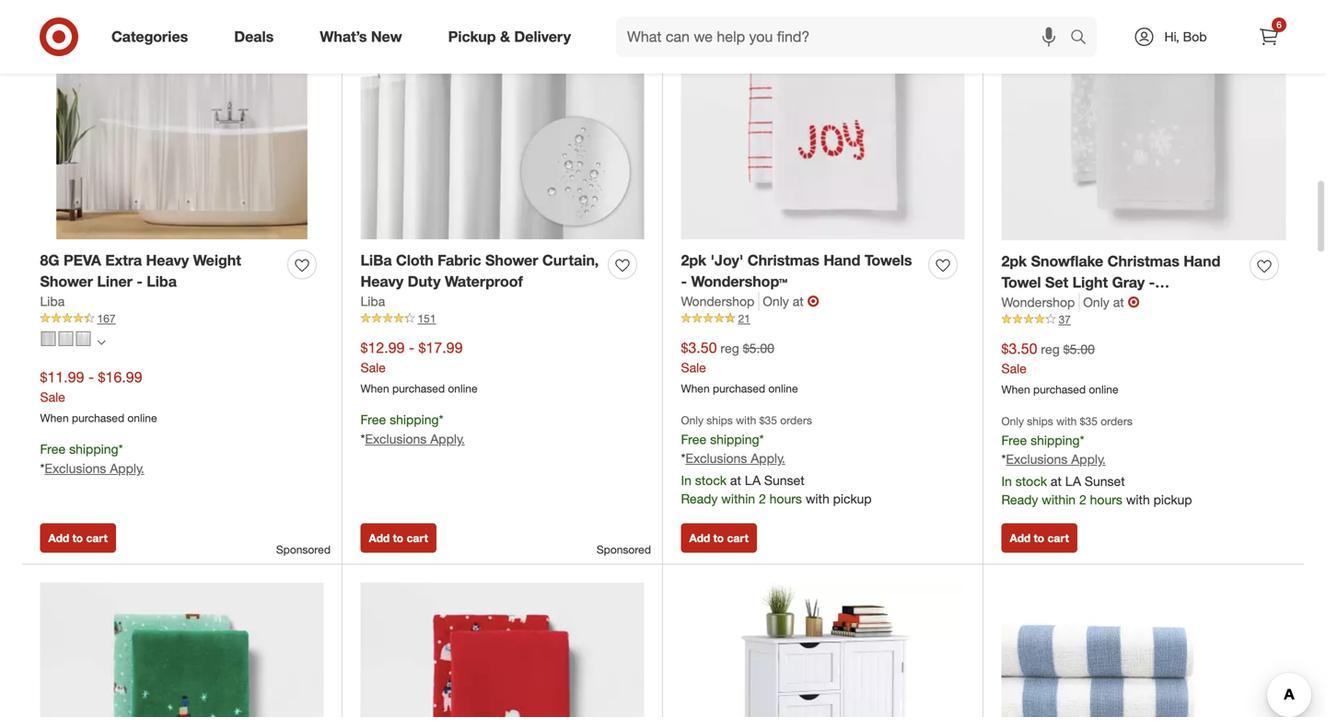 Task type: vqa. For each thing, say whether or not it's contained in the screenshot.
'Designs'
no



Task type: locate. For each thing, give the bounding box(es) containing it.
wondershop up 21
[[681, 293, 755, 309]]

cart for duty
[[407, 532, 428, 546]]

to for 2pk snowflake christmas hand towel set light gray - wondershop™
[[1034, 532, 1045, 546]]

0 horizontal spatial hours
[[770, 491, 802, 507]]

when inside $11.99 - $16.99 sale when purchased online
[[40, 411, 69, 425]]

online for liner
[[128, 411, 157, 425]]

$5.00 down 37
[[1064, 341, 1095, 357]]

$3.50 reg $5.00 sale when purchased online for wondershop™
[[681, 339, 798, 396]]

wondershop only at ¬ for light
[[1002, 293, 1140, 311]]

heavy right extra
[[146, 252, 189, 270]]

1 horizontal spatial orders
[[1101, 415, 1133, 429]]

orders for light
[[1101, 415, 1133, 429]]

snowflake
[[1031, 253, 1104, 271]]

151
[[418, 312, 436, 326]]

purchased down 21
[[713, 382, 766, 396]]

wondershop only at ¬ up 37
[[1002, 293, 1140, 311]]

add to cart for 2pk 'joy' christmas hand towels - wondershop™
[[690, 532, 749, 546]]

heavy inside 8g peva extra heavy weight shower liner - liba
[[146, 252, 189, 270]]

$11.99 - $16.99 sale when purchased online
[[40, 369, 157, 425]]

wondershop
[[681, 293, 755, 309], [1002, 294, 1075, 310]]

christmas right 'joy'
[[748, 252, 820, 270]]

1 vertical spatial wondershop™
[[1002, 295, 1098, 313]]

add for 2pk 'joy' christmas hand towels - wondershop™
[[690, 532, 711, 546]]

liba down liba
[[361, 293, 385, 309]]

purchased for duty
[[392, 382, 445, 396]]

add to cart button for 2pk 'joy' christmas hand towels - wondershop™
[[681, 524, 757, 553]]

1 horizontal spatial wondershop only at ¬
[[1002, 293, 1140, 311]]

1 horizontal spatial hand
[[1184, 253, 1221, 271]]

0 horizontal spatial ready
[[681, 491, 718, 507]]

white image
[[76, 332, 91, 346]]

*
[[439, 412, 444, 428], [361, 431, 365, 447], [760, 431, 764, 448], [1080, 432, 1085, 449], [118, 441, 123, 458], [681, 451, 686, 467], [1002, 452, 1006, 468], [40, 461, 45, 477]]

1 horizontal spatial christmas
[[1108, 253, 1180, 271]]

4 to from the left
[[1034, 532, 1045, 546]]

1 to from the left
[[72, 532, 83, 546]]

exclusions
[[365, 431, 427, 447], [686, 451, 747, 467], [1006, 452, 1068, 468], [45, 461, 106, 477]]

1 horizontal spatial liba
[[147, 273, 177, 291]]

$3.50
[[681, 339, 717, 357], [1002, 340, 1038, 358]]

delivery
[[514, 28, 571, 46]]

2 cart from the left
[[407, 532, 428, 546]]

0 horizontal spatial heavy
[[146, 252, 189, 270]]

liner
[[97, 273, 133, 291]]

hand up 37 link
[[1184, 253, 1221, 271]]

- inside 2pk 'joy' christmas hand towels - wondershop™
[[681, 273, 687, 291]]

2 sponsored from the left
[[597, 543, 651, 557]]

christmas for light
[[1108, 253, 1180, 271]]

sale for liba cloth fabric shower curtain, heavy duty waterproof
[[361, 360, 386, 376]]

light
[[1073, 274, 1108, 292]]

at
[[793, 293, 804, 309], [1114, 294, 1125, 310], [731, 473, 742, 489], [1051, 474, 1062, 490]]

purchased down $17.99
[[392, 382, 445, 396]]

with
[[736, 414, 757, 428], [1057, 415, 1077, 429], [806, 491, 830, 507], [1127, 492, 1150, 508]]

liba cloth fabric shower curtain, heavy duty waterproof
[[361, 252, 599, 291]]

1 horizontal spatial hours
[[1090, 492, 1123, 508]]

wondershop™ inside 2pk 'joy' christmas hand towels - wondershop™
[[691, 273, 788, 291]]

when for liba cloth fabric shower curtain, heavy duty waterproof
[[361, 382, 389, 396]]

0 horizontal spatial $35
[[760, 414, 777, 428]]

0 horizontal spatial $5.00
[[743, 340, 775, 357]]

1 horizontal spatial heavy
[[361, 273, 404, 291]]

la for light
[[1066, 474, 1082, 490]]

1 horizontal spatial liba link
[[361, 292, 385, 311]]

2 add from the left
[[369, 532, 390, 546]]

fabric
[[438, 252, 481, 270]]

when inside $12.99 - $17.99 sale when purchased online
[[361, 382, 389, 396]]

christmas
[[748, 252, 820, 270], [1108, 253, 1180, 271]]

sale inside $12.99 - $17.99 sale when purchased online
[[361, 360, 386, 376]]

sunset
[[765, 473, 805, 489], [1085, 474, 1125, 490]]

online down $16.99
[[128, 411, 157, 425]]

purchased inside $11.99 - $16.99 sale when purchased online
[[72, 411, 124, 425]]

online
[[448, 382, 478, 396], [769, 382, 798, 396], [1089, 383, 1119, 396], [128, 411, 157, 425]]

apply.
[[430, 431, 465, 447], [751, 451, 786, 467], [1072, 452, 1106, 468], [110, 461, 144, 477]]

$3.50 reg $5.00 sale when purchased online down 21
[[681, 339, 798, 396]]

sale inside $11.99 - $16.99 sale when purchased online
[[40, 389, 65, 405]]

8g peva extra heavy weight shower liner - liba image
[[40, 0, 324, 240], [40, 0, 324, 240]]

2pk holiday dog christmas hand towel set green - wondershop™ image
[[40, 583, 324, 718], [40, 583, 324, 718]]

cabana lightweight pool towel - standard textile home image
[[1002, 583, 1287, 718], [1002, 583, 1287, 718]]

hand for 2pk snowflake christmas hand towel set light gray - wondershop™
[[1184, 253, 1221, 271]]

purchased inside $12.99 - $17.99 sale when purchased online
[[392, 382, 445, 396]]

reg for set
[[1041, 341, 1060, 357]]

1 horizontal spatial within
[[1042, 492, 1076, 508]]

online down $17.99
[[448, 382, 478, 396]]

ready
[[681, 491, 718, 507], [1002, 492, 1039, 508]]

frosted image
[[59, 332, 73, 346]]

1 horizontal spatial 2
[[1080, 492, 1087, 508]]

2pk polar bear christmas hand towel set red - wondershop™ image
[[361, 583, 644, 718], [361, 583, 644, 718]]

167
[[97, 312, 116, 326]]

$17.99
[[419, 339, 463, 357]]

what's
[[320, 28, 367, 46]]

2 liba link from the left
[[361, 292, 385, 311]]

wondershop link down set
[[1002, 293, 1080, 312]]

categories link
[[96, 17, 211, 57]]

0 horizontal spatial liba
[[40, 293, 65, 309]]

0 vertical spatial shower
[[486, 252, 538, 270]]

liba up 167 link
[[147, 273, 177, 291]]

sale for 2pk 'joy' christmas hand towels - wondershop™
[[681, 360, 707, 376]]

liba for heavy
[[361, 293, 385, 309]]

pickup for 2pk 'joy' christmas hand towels - wondershop™
[[833, 491, 872, 507]]

1 cart from the left
[[86, 532, 108, 546]]

2 add to cart button from the left
[[361, 524, 437, 553]]

1 vertical spatial heavy
[[361, 273, 404, 291]]

1 horizontal spatial reg
[[1041, 341, 1060, 357]]

reg down 21
[[721, 340, 740, 357]]

online down 21 link
[[769, 382, 798, 396]]

shipping
[[390, 412, 439, 428], [710, 431, 760, 448], [1031, 432, 1080, 449], [69, 441, 118, 458]]

weight
[[193, 252, 241, 270]]

to
[[72, 532, 83, 546], [393, 532, 404, 546], [714, 532, 724, 546], [1034, 532, 1045, 546]]

1 vertical spatial shower
[[40, 273, 93, 291]]

151 link
[[361, 311, 644, 327]]

4 add to cart button from the left
[[1002, 524, 1078, 553]]

costway wooden 4 drawer bathroom cabinet storage cupboard 2 shelves free standing white image
[[681, 583, 965, 718], [681, 583, 965, 718]]

stock
[[695, 473, 727, 489], [1016, 474, 1048, 490]]

clear image
[[41, 332, 56, 346]]

within for 2pk 'joy' christmas hand towels - wondershop™
[[722, 491, 756, 507]]

2
[[759, 491, 766, 507], [1080, 492, 1087, 508]]

2pk 'joy' christmas hand towels - wondershop™ image
[[681, 0, 965, 240], [681, 0, 965, 240]]

pickup
[[833, 491, 872, 507], [1154, 492, 1193, 508]]

wondershop only at ¬
[[681, 292, 820, 310], [1002, 293, 1140, 311]]

- inside $12.99 - $17.99 sale when purchased online
[[409, 339, 415, 357]]

2pk for 2pk snowflake christmas hand towel set light gray - wondershop™
[[1002, 253, 1027, 271]]

4 add to cart from the left
[[1010, 532, 1069, 546]]

0 horizontal spatial christmas
[[748, 252, 820, 270]]

0 horizontal spatial $3.50
[[681, 339, 717, 357]]

only
[[763, 293, 789, 309], [1084, 294, 1110, 310], [681, 414, 704, 428], [1002, 415, 1024, 429]]

0 horizontal spatial free shipping * * exclusions apply.
[[40, 441, 144, 477]]

shower
[[486, 252, 538, 270], [40, 273, 93, 291]]

$35
[[760, 414, 777, 428], [1080, 415, 1098, 429]]

hours for light
[[1090, 492, 1123, 508]]

$3.50 reg $5.00 sale when purchased online for light
[[1002, 340, 1119, 396]]

0 horizontal spatial within
[[722, 491, 756, 507]]

add to cart
[[48, 532, 108, 546], [369, 532, 428, 546], [690, 532, 749, 546], [1010, 532, 1069, 546]]

set
[[1046, 274, 1069, 292]]

sponsored
[[276, 543, 331, 557], [597, 543, 651, 557]]

when for 8g peva extra heavy weight shower liner - liba
[[40, 411, 69, 425]]

hours for wondershop™
[[770, 491, 802, 507]]

0 horizontal spatial 2
[[759, 491, 766, 507]]

¬ up 37 link
[[1128, 293, 1140, 311]]

pickup
[[448, 28, 496, 46]]

1 horizontal spatial wondershop
[[1002, 294, 1075, 310]]

0 horizontal spatial only ships with $35 orders free shipping * * exclusions apply. in stock at  la sunset ready within 2 hours with pickup
[[681, 414, 872, 507]]

christmas inside 2pk 'joy' christmas hand towels - wondershop™
[[748, 252, 820, 270]]

2 for light
[[1080, 492, 1087, 508]]

4 add from the left
[[1010, 532, 1031, 546]]

0 horizontal spatial liba link
[[40, 292, 65, 311]]

0 horizontal spatial ¬
[[808, 292, 820, 310]]

1 horizontal spatial free shipping * * exclusions apply.
[[361, 412, 465, 447]]

add to cart for 2pk snowflake christmas hand towel set light gray - wondershop™
[[1010, 532, 1069, 546]]

1 add to cart button from the left
[[40, 524, 116, 553]]

wondershop™
[[691, 273, 788, 291], [1002, 295, 1098, 313]]

1 horizontal spatial shower
[[486, 252, 538, 270]]

$11.99
[[40, 369, 84, 386]]

heavy down liba
[[361, 273, 404, 291]]

0 horizontal spatial ships
[[707, 414, 733, 428]]

wondershop down towel
[[1002, 294, 1075, 310]]

1 horizontal spatial ¬
[[1128, 293, 1140, 311]]

1 horizontal spatial 2pk
[[1002, 253, 1027, 271]]

3 cart from the left
[[727, 532, 749, 546]]

1 horizontal spatial sunset
[[1085, 474, 1125, 490]]

liba up clear icon
[[40, 293, 65, 309]]

2 add to cart from the left
[[369, 532, 428, 546]]

free shipping * * exclusions apply. down $12.99 - $17.99 sale when purchased online
[[361, 412, 465, 447]]

wondershop™ inside 2pk snowflake christmas hand towel set light gray - wondershop™
[[1002, 295, 1098, 313]]

purchased down $16.99
[[72, 411, 124, 425]]

hi, bob
[[1165, 29, 1207, 45]]

free shipping * * exclusions apply. down $11.99 - $16.99 sale when purchased online on the bottom
[[40, 441, 144, 477]]

$3.50 down 'joy'
[[681, 339, 717, 357]]

wondershop™ down 'joy'
[[691, 273, 788, 291]]

categories
[[111, 28, 188, 46]]

stock for 2pk snowflake christmas hand towel set light gray - wondershop™
[[1016, 474, 1048, 490]]

reg down 37
[[1041, 341, 1060, 357]]

christmas inside 2pk snowflake christmas hand towel set light gray - wondershop™
[[1108, 253, 1180, 271]]

shower down peva
[[40, 273, 93, 291]]

0 horizontal spatial wondershop only at ¬
[[681, 292, 820, 310]]

0 horizontal spatial shower
[[40, 273, 93, 291]]

0 vertical spatial wondershop™
[[691, 273, 788, 291]]

in for 2pk 'joy' christmas hand towels - wondershop™
[[681, 473, 692, 489]]

purchased down 37
[[1034, 383, 1086, 396]]

0 horizontal spatial 2pk
[[681, 252, 707, 270]]

stock for 2pk 'joy' christmas hand towels - wondershop™
[[695, 473, 727, 489]]

$3.50 for 2pk 'joy' christmas hand towels - wondershop™
[[681, 339, 717, 357]]

1 horizontal spatial ready
[[1002, 492, 1039, 508]]

hand inside 2pk 'joy' christmas hand towels - wondershop™
[[824, 252, 861, 270]]

liba cloth fabric shower curtain, heavy duty waterproof image
[[361, 0, 644, 240], [361, 0, 644, 240]]

1 horizontal spatial wondershop link
[[1002, 293, 1080, 312]]

1 horizontal spatial only ships with $35 orders free shipping * * exclusions apply. in stock at  la sunset ready within 2 hours with pickup
[[1002, 415, 1193, 508]]

add
[[48, 532, 69, 546], [369, 532, 390, 546], [690, 532, 711, 546], [1010, 532, 1031, 546]]

3 add from the left
[[690, 532, 711, 546]]

1 add to cart from the left
[[48, 532, 108, 546]]

add to cart for liba cloth fabric shower curtain, heavy duty waterproof
[[369, 532, 428, 546]]

1 sponsored from the left
[[276, 543, 331, 557]]

1 horizontal spatial in
[[1002, 474, 1012, 490]]

1 add from the left
[[48, 532, 69, 546]]

1 liba link from the left
[[40, 292, 65, 311]]

21
[[738, 312, 751, 326]]

1 horizontal spatial pickup
[[1154, 492, 1193, 508]]

1 horizontal spatial wondershop™
[[1002, 295, 1098, 313]]

liba link down liba
[[361, 292, 385, 311]]

1 horizontal spatial $35
[[1080, 415, 1098, 429]]

wondershop link up 21
[[681, 292, 759, 311]]

online down 37 link
[[1089, 383, 1119, 396]]

1 horizontal spatial $3.50 reg $5.00 sale when purchased online
[[1002, 340, 1119, 396]]

christmas up gray
[[1108, 253, 1180, 271]]

¬
[[808, 292, 820, 310], [1128, 293, 1140, 311]]

in
[[681, 473, 692, 489], [1002, 474, 1012, 490]]

within
[[722, 491, 756, 507], [1042, 492, 1076, 508]]

0 horizontal spatial wondershop
[[681, 293, 755, 309]]

-
[[137, 273, 143, 291], [681, 273, 687, 291], [1149, 274, 1155, 292], [409, 339, 415, 357], [88, 369, 94, 386]]

online inside $11.99 - $16.99 sale when purchased online
[[128, 411, 157, 425]]

purchased for light
[[1034, 383, 1086, 396]]

1 horizontal spatial $3.50
[[1002, 340, 1038, 358]]

la for wondershop™
[[745, 473, 761, 489]]

when
[[361, 382, 389, 396], [681, 382, 710, 396], [1002, 383, 1031, 396], [40, 411, 69, 425]]

2pk 'joy' christmas hand towels - wondershop™
[[681, 252, 913, 291]]

wondershop only at ¬ for wondershop™
[[681, 292, 820, 310]]

1 horizontal spatial la
[[1066, 474, 1082, 490]]

0 horizontal spatial pickup
[[833, 491, 872, 507]]

0 horizontal spatial in
[[681, 473, 692, 489]]

0 vertical spatial heavy
[[146, 252, 189, 270]]

2pk inside 2pk 'joy' christmas hand towels - wondershop™
[[681, 252, 707, 270]]

liba link up clear icon
[[40, 292, 65, 311]]

liba link
[[40, 292, 65, 311], [361, 292, 385, 311]]

'joy'
[[711, 252, 744, 270]]

37 link
[[1002, 312, 1287, 328]]

3 to from the left
[[714, 532, 724, 546]]

¬ for light
[[1128, 293, 1140, 311]]

2pk up towel
[[1002, 253, 1027, 271]]

1 horizontal spatial $5.00
[[1064, 341, 1095, 357]]

- inside $11.99 - $16.99 sale when purchased online
[[88, 369, 94, 386]]

free shipping * * exclusions apply. for $16.99
[[40, 441, 144, 477]]

gray
[[1113, 274, 1145, 292]]

free
[[361, 412, 386, 428], [681, 431, 707, 448], [1002, 432, 1027, 449], [40, 441, 66, 458]]

only ships with $35 orders free shipping * * exclusions apply. in stock at  la sunset ready within 2 hours with pickup
[[681, 414, 872, 507], [1002, 415, 1193, 508]]

liba cloth fabric shower curtain, heavy duty waterproof link
[[361, 250, 601, 292]]

free shipping * * exclusions apply. for $17.99
[[361, 412, 465, 447]]

¬ up 21 link
[[808, 292, 820, 310]]

$5.00 down 21
[[743, 340, 775, 357]]

$5.00
[[743, 340, 775, 357], [1064, 341, 1095, 357]]

2 horizontal spatial liba
[[361, 293, 385, 309]]

shower up waterproof at the top
[[486, 252, 538, 270]]

add to cart button for 8g peva extra heavy weight shower liner - liba
[[40, 524, 116, 553]]

free shipping * * exclusions apply.
[[361, 412, 465, 447], [40, 441, 144, 477]]

add to cart for 8g peva extra heavy weight shower liner - liba
[[48, 532, 108, 546]]

cart for light
[[1048, 532, 1069, 546]]

4 cart from the left
[[1048, 532, 1069, 546]]

exclusions apply. button
[[365, 430, 465, 449], [686, 450, 786, 468], [1006, 451, 1106, 469], [45, 460, 144, 478]]

0 horizontal spatial la
[[745, 473, 761, 489]]

wondershop link
[[681, 292, 759, 311], [1002, 293, 1080, 312]]

2pk
[[681, 252, 707, 270], [1002, 253, 1027, 271]]

$3.50 down towel
[[1002, 340, 1038, 358]]

add to cart button for 2pk snowflake christmas hand towel set light gray - wondershop™
[[1002, 524, 1078, 553]]

2pk inside 2pk snowflake christmas hand towel set light gray - wondershop™
[[1002, 253, 1027, 271]]

0 horizontal spatial stock
[[695, 473, 727, 489]]

0 horizontal spatial orders
[[781, 414, 812, 428]]

online inside $12.99 - $17.99 sale when purchased online
[[448, 382, 478, 396]]

2pk left 'joy'
[[681, 252, 707, 270]]

1 horizontal spatial ships
[[1027, 415, 1054, 429]]

pickup & delivery link
[[433, 17, 594, 57]]

0 horizontal spatial sponsored
[[276, 543, 331, 557]]

add to cart button
[[40, 524, 116, 553], [361, 524, 437, 553], [681, 524, 757, 553], [1002, 524, 1078, 553]]

hand left towels
[[824, 252, 861, 270]]

0 horizontal spatial sunset
[[765, 473, 805, 489]]

3 add to cart button from the left
[[681, 524, 757, 553]]

hand inside 2pk snowflake christmas hand towel set light gray - wondershop™
[[1184, 253, 1221, 271]]

1 horizontal spatial sponsored
[[597, 543, 651, 557]]

cloth
[[396, 252, 434, 270]]

$3.50 reg $5.00 sale when purchased online down 37
[[1002, 340, 1119, 396]]

0 horizontal spatial wondershop™
[[691, 273, 788, 291]]

wondershop link for set
[[1002, 293, 1080, 312]]

0 horizontal spatial hand
[[824, 252, 861, 270]]

2 for wondershop™
[[759, 491, 766, 507]]

3 add to cart from the left
[[690, 532, 749, 546]]

towel
[[1002, 274, 1042, 292]]

wondershop™ down set
[[1002, 295, 1098, 313]]

2pk snowflake christmas hand towel set light gray - wondershop™ image
[[1002, 0, 1287, 241], [1002, 0, 1287, 241]]

0 horizontal spatial wondershop link
[[681, 292, 759, 311]]

$12.99 - $17.99 sale when purchased online
[[361, 339, 478, 396]]

21 link
[[681, 311, 965, 327]]

liba
[[147, 273, 177, 291], [40, 293, 65, 309], [361, 293, 385, 309]]

cart
[[86, 532, 108, 546], [407, 532, 428, 546], [727, 532, 749, 546], [1048, 532, 1069, 546]]

search button
[[1062, 17, 1107, 61]]

heavy
[[146, 252, 189, 270], [361, 273, 404, 291]]

hours
[[770, 491, 802, 507], [1090, 492, 1123, 508]]

ships
[[707, 414, 733, 428], [1027, 415, 1054, 429]]

search
[[1062, 30, 1107, 48]]

when for 2pk 'joy' christmas hand towels - wondershop™
[[681, 382, 710, 396]]

1 horizontal spatial stock
[[1016, 474, 1048, 490]]

pickup & delivery
[[448, 28, 571, 46]]

2 to from the left
[[393, 532, 404, 546]]

wondershop only at ¬ up 21
[[681, 292, 820, 310]]

0 horizontal spatial reg
[[721, 340, 740, 357]]

$5.00 for light
[[1064, 341, 1095, 357]]

0 horizontal spatial $3.50 reg $5.00 sale when purchased online
[[681, 339, 798, 396]]

ready for 2pk 'joy' christmas hand towels - wondershop™
[[681, 491, 718, 507]]

liba link for heavy
[[361, 292, 385, 311]]

$3.50 reg $5.00 sale when purchased online
[[681, 339, 798, 396], [1002, 340, 1119, 396]]

cart for liner
[[86, 532, 108, 546]]



Task type: describe. For each thing, give the bounding box(es) containing it.
hi,
[[1165, 29, 1180, 45]]

167 link
[[40, 311, 324, 327]]

8g peva extra heavy weight shower liner - liba link
[[40, 250, 281, 292]]

2pk 'joy' christmas hand towels - wondershop™ link
[[681, 250, 922, 292]]

what's new link
[[304, 17, 425, 57]]

peva
[[64, 252, 101, 270]]

ships for 2pk 'joy' christmas hand towels - wondershop™
[[707, 414, 733, 428]]

$16.99
[[98, 369, 142, 386]]

hand for 2pk 'joy' christmas hand towels - wondershop™
[[824, 252, 861, 270]]

What can we help you find? suggestions appear below search field
[[616, 17, 1075, 57]]

shower inside 8g peva extra heavy weight shower liner - liba
[[40, 273, 93, 291]]

new
[[371, 28, 402, 46]]

bob
[[1183, 29, 1207, 45]]

sunset for light
[[1085, 474, 1125, 490]]

cart for wondershop™
[[727, 532, 749, 546]]

37
[[1059, 313, 1071, 326]]

6 link
[[1249, 17, 1290, 57]]

$35 for light
[[1080, 415, 1098, 429]]

add for 8g peva extra heavy weight shower liner - liba
[[48, 532, 69, 546]]

- inside 8g peva extra heavy weight shower liner - liba
[[137, 273, 143, 291]]

sale for 8g peva extra heavy weight shower liner - liba
[[40, 389, 65, 405]]

orders for wondershop™
[[781, 414, 812, 428]]

ships for 2pk snowflake christmas hand towel set light gray - wondershop™
[[1027, 415, 1054, 429]]

duty
[[408, 273, 441, 291]]

reg for -
[[721, 340, 740, 357]]

extra
[[105, 252, 142, 270]]

wondershop link for -
[[681, 292, 759, 311]]

sponsored for $12.99 - $17.99
[[597, 543, 651, 557]]

online for light
[[1089, 383, 1119, 396]]

- inside 2pk snowflake christmas hand towel set light gray - wondershop™
[[1149, 274, 1155, 292]]

online for duty
[[448, 382, 478, 396]]

2pk snowflake christmas hand towel set light gray - wondershop™
[[1002, 253, 1221, 313]]

$12.99
[[361, 339, 405, 357]]

2pk snowflake christmas hand towel set light gray - wondershop™ link
[[1002, 251, 1243, 313]]

online for wondershop™
[[769, 382, 798, 396]]

all colors image
[[97, 338, 105, 347]]

when for 2pk snowflake christmas hand towel set light gray - wondershop™
[[1002, 383, 1031, 396]]

to for 2pk 'joy' christmas hand towels - wondershop™
[[714, 532, 724, 546]]

$35 for wondershop™
[[760, 414, 777, 428]]

curtain,
[[543, 252, 599, 270]]

¬ for wondershop™
[[808, 292, 820, 310]]

in for 2pk snowflake christmas hand towel set light gray - wondershop™
[[1002, 474, 1012, 490]]

within for 2pk snowflake christmas hand towel set light gray - wondershop™
[[1042, 492, 1076, 508]]

heavy inside liba cloth fabric shower curtain, heavy duty waterproof
[[361, 273, 404, 291]]

liba
[[361, 252, 392, 270]]

purchased for wondershop™
[[713, 382, 766, 396]]

2pk for 2pk 'joy' christmas hand towels - wondershop™
[[681, 252, 707, 270]]

to for liba cloth fabric shower curtain, heavy duty waterproof
[[393, 532, 404, 546]]

liba for shower
[[40, 293, 65, 309]]

6
[[1277, 19, 1282, 30]]

deals
[[234, 28, 274, 46]]

pickup for 2pk snowflake christmas hand towel set light gray - wondershop™
[[1154, 492, 1193, 508]]

$5.00 for wondershop™
[[743, 340, 775, 357]]

all colors element
[[97, 336, 105, 347]]

towels
[[865, 252, 913, 270]]

liba link for shower
[[40, 292, 65, 311]]

christmas for wondershop™
[[748, 252, 820, 270]]

to for 8g peva extra heavy weight shower liner - liba
[[72, 532, 83, 546]]

8g
[[40, 252, 59, 270]]

purchased for liner
[[72, 411, 124, 425]]

shower inside liba cloth fabric shower curtain, heavy duty waterproof
[[486, 252, 538, 270]]

add to cart button for liba cloth fabric shower curtain, heavy duty waterproof
[[361, 524, 437, 553]]

sale for 2pk snowflake christmas hand towel set light gray - wondershop™
[[1002, 361, 1027, 377]]

$3.50 for 2pk snowflake christmas hand towel set light gray - wondershop™
[[1002, 340, 1038, 358]]

deals link
[[219, 17, 297, 57]]

only ships with $35 orders free shipping * * exclusions apply. in stock at  la sunset ready within 2 hours with pickup for light
[[1002, 415, 1193, 508]]

sunset for wondershop™
[[765, 473, 805, 489]]

8g peva extra heavy weight shower liner - liba
[[40, 252, 241, 291]]

add for 2pk snowflake christmas hand towel set light gray - wondershop™
[[1010, 532, 1031, 546]]

only ships with $35 orders free shipping * * exclusions apply. in stock at  la sunset ready within 2 hours with pickup for wondershop™
[[681, 414, 872, 507]]

wondershop for -
[[681, 293, 755, 309]]

sponsored for $11.99 - $16.99
[[276, 543, 331, 557]]

liba inside 8g peva extra heavy weight shower liner - liba
[[147, 273, 177, 291]]

ready for 2pk snowflake christmas hand towel set light gray - wondershop™
[[1002, 492, 1039, 508]]

wondershop for set
[[1002, 294, 1075, 310]]

waterproof
[[445, 273, 523, 291]]

add for liba cloth fabric shower curtain, heavy duty waterproof
[[369, 532, 390, 546]]

what's new
[[320, 28, 402, 46]]

&
[[500, 28, 510, 46]]



